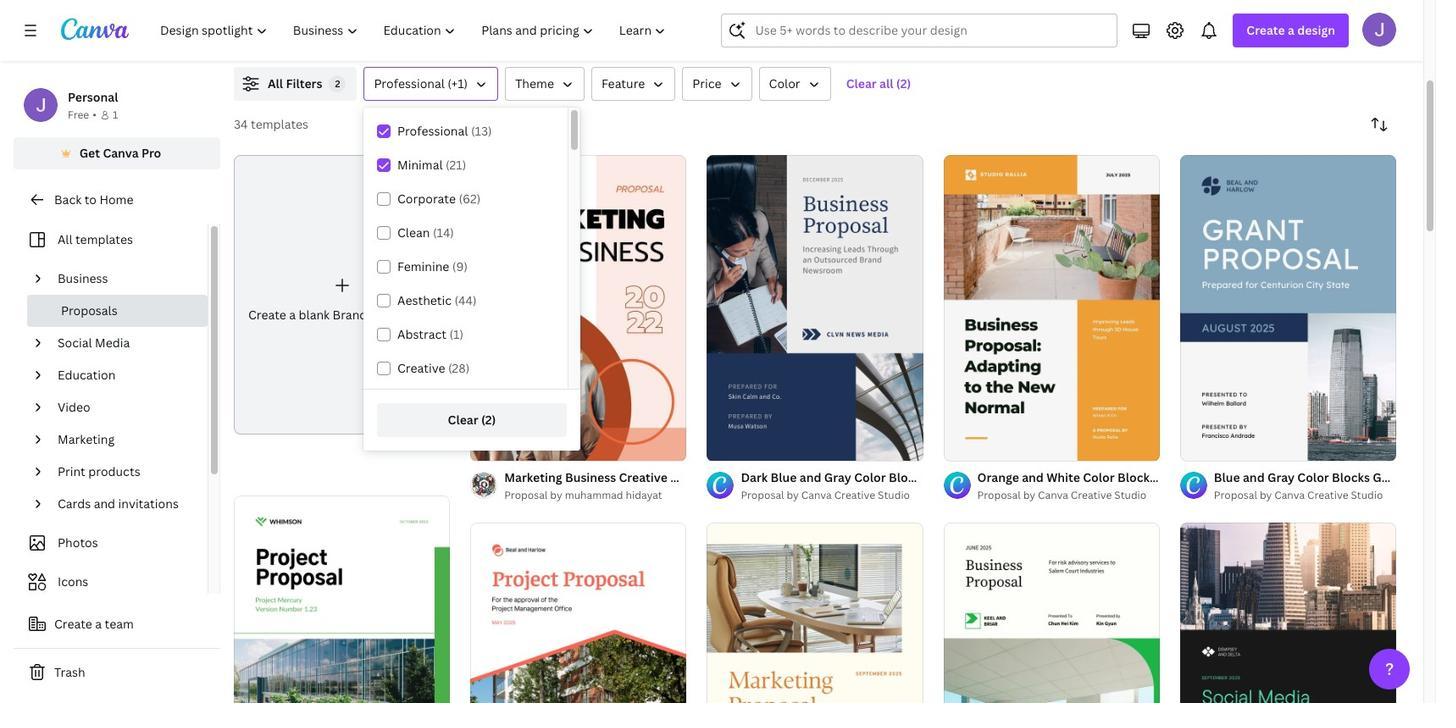 Task type: vqa. For each thing, say whether or not it's contained in the screenshot.
Your projects link
no



Task type: locate. For each thing, give the bounding box(es) containing it.
1 by from the left
[[550, 488, 562, 503]]

clear down (28)
[[448, 412, 478, 428]]

clear (2)
[[448, 412, 496, 428]]

feminine (9)
[[397, 258, 468, 275]]

cards and invitations link
[[51, 488, 197, 520]]

creative down blue and gray color blocks general pro link
[[1308, 488, 1349, 503]]

cream and orange simple corporate (light) marketing proposal proposal image
[[707, 523, 923, 703]]

1 horizontal spatial business
[[565, 469, 616, 486]]

1 right •
[[113, 108, 118, 122]]

canva inside the orange and white color blocks general proposal proposal by canva creative studio
[[1038, 488, 1069, 503]]

marketing business creative pink and orange proposal link
[[504, 469, 818, 487]]

0 vertical spatial professional
[[374, 75, 445, 92]]

1 horizontal spatial marketing
[[504, 469, 562, 486]]

1 up dark blue and gray color blocks general proposal link
[[956, 441, 961, 453]]

color inside button
[[769, 75, 801, 92]]

brand
[[333, 307, 367, 323]]

color inside the orange and white color blocks general proposal proposal by canva creative studio
[[1083, 469, 1115, 486]]

get canva pro
[[79, 145, 161, 161]]

create a blank brand management proposal element
[[234, 155, 498, 435]]

1 vertical spatial templates
[[75, 231, 133, 247]]

by for orange
[[1023, 488, 1036, 503]]

all left filters
[[268, 75, 283, 92]]

muhammad
[[565, 488, 623, 503]]

free
[[68, 108, 89, 122]]

create inside button
[[54, 616, 92, 632]]

creative down orange and white color blocks general proposal link
[[1071, 488, 1112, 503]]

professional
[[374, 75, 445, 92], [397, 123, 468, 139]]

0 horizontal spatial 1 of 10
[[956, 441, 986, 453]]

1 vertical spatial clear
[[448, 412, 478, 428]]

blue inside blue and gray color blocks general pro proposal by canva creative studio
[[1214, 469, 1240, 486]]

0 horizontal spatial of
[[963, 441, 972, 453]]

1 of 10 link for white
[[944, 155, 1160, 461]]

2 vertical spatial a
[[95, 616, 102, 632]]

orange
[[723, 469, 764, 486], [978, 469, 1019, 486]]

3 general from the left
[[1373, 469, 1418, 486]]

2 studio from the left
[[1115, 488, 1147, 503]]

all for all filters
[[268, 75, 283, 92]]

proposal
[[447, 307, 498, 323], [767, 469, 818, 486], [978, 469, 1029, 486], [1207, 469, 1258, 486], [504, 488, 548, 503], [741, 488, 784, 503], [978, 488, 1021, 503], [1214, 488, 1258, 503]]

blue
[[771, 469, 797, 486], [1214, 469, 1240, 486]]

(28)
[[448, 360, 470, 376]]

1 horizontal spatial clear
[[846, 75, 877, 92]]

studio for blue
[[1351, 488, 1383, 503]]

canva down blue and gray color blocks general pro link
[[1275, 488, 1305, 503]]

blocks inside blue and gray color blocks general pro proposal by canva creative studio
[[1332, 469, 1370, 486]]

all down back
[[58, 231, 72, 247]]

2 1 of 10 link from the left
[[1180, 155, 1397, 461]]

•
[[93, 108, 97, 122]]

home
[[99, 192, 133, 208]]

0 horizontal spatial a
[[95, 616, 102, 632]]

1 vertical spatial marketing
[[504, 469, 562, 486]]

products
[[88, 464, 140, 480]]

3 studio from the left
[[1351, 488, 1383, 503]]

1 blocks from the left
[[889, 469, 927, 486]]

0 vertical spatial (2)
[[896, 75, 911, 92]]

a left team
[[95, 616, 102, 632]]

studio
[[878, 488, 910, 503], [1115, 488, 1147, 503], [1351, 488, 1383, 503]]

(2)
[[896, 75, 911, 92], [481, 412, 496, 428]]

create left design
[[1247, 22, 1285, 38]]

0 horizontal spatial orange
[[723, 469, 764, 486]]

0 vertical spatial clear
[[846, 75, 877, 92]]

1 vertical spatial (2)
[[481, 412, 496, 428]]

1 horizontal spatial a
[[289, 307, 296, 323]]

feature
[[602, 75, 645, 92]]

2 horizontal spatial general
[[1373, 469, 1418, 486]]

1 general from the left
[[930, 469, 975, 486]]

1 orange from the left
[[723, 469, 764, 486]]

studio down blue and gray color blocks general pro link
[[1351, 488, 1383, 503]]

general
[[930, 469, 975, 486], [1159, 469, 1204, 486], [1373, 469, 1418, 486]]

0 horizontal spatial business
[[58, 270, 108, 286]]

blocks inside the orange and white color blocks general proposal proposal by canva creative studio
[[1118, 469, 1156, 486]]

education link
[[51, 359, 197, 392]]

1 horizontal spatial all
[[268, 75, 283, 92]]

grey and red minimal photocentric project proposal proposal image
[[470, 523, 687, 703]]

0 vertical spatial templates
[[251, 116, 309, 132]]

2 horizontal spatial create
[[1247, 22, 1285, 38]]

canva down dark blue and gray color blocks general proposal link
[[802, 488, 832, 503]]

1 brand management proposal templates image from the left
[[1035, 0, 1397, 47]]

0 horizontal spatial clear
[[448, 412, 478, 428]]

0 horizontal spatial blue
[[771, 469, 797, 486]]

creative
[[397, 360, 445, 376], [619, 469, 668, 486], [834, 488, 876, 503], [1071, 488, 1112, 503], [1308, 488, 1349, 503]]

2 orange from the left
[[978, 469, 1019, 486]]

blue inside dark blue and gray color blocks general proposal proposal by canva creative studio
[[771, 469, 797, 486]]

templates for all templates
[[75, 231, 133, 247]]

orange left 'white'
[[978, 469, 1019, 486]]

creative up hidayat
[[619, 469, 668, 486]]

create
[[1247, 22, 1285, 38], [248, 307, 286, 323], [54, 616, 92, 632]]

0 horizontal spatial all
[[58, 231, 72, 247]]

by inside the orange and white color blocks general proposal proposal by canva creative studio
[[1023, 488, 1036, 503]]

and inside blue and gray color blocks general pro proposal by canva creative studio
[[1243, 469, 1265, 486]]

1 studio from the left
[[878, 488, 910, 503]]

and inside the orange and white color blocks general proposal proposal by canva creative studio
[[1022, 469, 1044, 486]]

professional left (+1)
[[374, 75, 445, 92]]

2 horizontal spatial studio
[[1351, 488, 1383, 503]]

abstract (1)
[[397, 326, 464, 342]]

1 horizontal spatial proposal by canva creative studio link
[[978, 487, 1160, 504]]

Search search field
[[755, 14, 1107, 47]]

by
[[550, 488, 562, 503], [787, 488, 799, 503], [1023, 488, 1036, 503], [1260, 488, 1272, 503]]

clear inside clear all (2) button
[[846, 75, 877, 92]]

by inside blue and gray color blocks general pro proposal by canva creative studio
[[1260, 488, 1272, 503]]

0 horizontal spatial proposal by canva creative studio link
[[741, 487, 923, 504]]

0 vertical spatial pro
[[141, 145, 161, 161]]

orange and white color blocks general proposal link
[[978, 469, 1258, 487]]

2 by from the left
[[787, 488, 799, 503]]

None search field
[[722, 14, 1118, 47]]

create left blank
[[248, 307, 286, 323]]

all
[[268, 75, 283, 92], [58, 231, 72, 247]]

3 by from the left
[[1023, 488, 1036, 503]]

1 horizontal spatial blue
[[1214, 469, 1240, 486]]

1 horizontal spatial gray
[[1268, 469, 1295, 486]]

1 vertical spatial business
[[565, 469, 616, 486]]

0 horizontal spatial general
[[930, 469, 975, 486]]

and inside dark blue and gray color blocks general proposal proposal by canva creative studio
[[800, 469, 822, 486]]

create inside dropdown button
[[1247, 22, 1285, 38]]

2 horizontal spatial a
[[1288, 22, 1295, 38]]

canva right get
[[103, 145, 139, 161]]

2 horizontal spatial proposal by canva creative studio link
[[1214, 487, 1397, 504]]

3 proposal by canva creative studio link from the left
[[1214, 487, 1397, 504]]

4 by from the left
[[1260, 488, 1272, 503]]

0 horizontal spatial gray
[[824, 469, 852, 486]]

0 vertical spatial marketing
[[58, 431, 114, 447]]

general for orange
[[1159, 469, 1204, 486]]

2 gray from the left
[[1268, 469, 1295, 486]]

(13)
[[471, 123, 492, 139]]

1 1 of 10 from the left
[[956, 441, 986, 453]]

0 horizontal spatial templates
[[75, 231, 133, 247]]

creative down dark blue and gray color blocks general proposal link
[[834, 488, 876, 503]]

orange and white color blocks general proposal image
[[944, 155, 1160, 461]]

1 horizontal spatial pro
[[1421, 469, 1436, 486]]

studio down dark blue and gray color blocks general proposal link
[[878, 488, 910, 503]]

0 horizontal spatial marketing
[[58, 431, 114, 447]]

social media link
[[51, 327, 197, 359]]

pro inside blue and gray color blocks general pro proposal by canva creative studio
[[1421, 469, 1436, 486]]

photos
[[58, 535, 98, 551]]

1 horizontal spatial create
[[248, 307, 286, 323]]

1 horizontal spatial blocks
[[1118, 469, 1156, 486]]

create for create a blank brand management proposal
[[248, 307, 286, 323]]

creative down abstract
[[397, 360, 445, 376]]

0 vertical spatial create
[[1247, 22, 1285, 38]]

get
[[79, 145, 100, 161]]

business up proposals
[[58, 270, 108, 286]]

and
[[698, 469, 720, 486], [800, 469, 822, 486], [1022, 469, 1044, 486], [1243, 469, 1265, 486], [94, 496, 115, 512]]

0 vertical spatial a
[[1288, 22, 1295, 38]]

clear for clear all (2)
[[846, 75, 877, 92]]

free •
[[68, 108, 97, 122]]

2 1 of 10 from the left
[[1192, 441, 1222, 453]]

1 horizontal spatial 1
[[956, 441, 961, 453]]

by for blue
[[1260, 488, 1272, 503]]

marketing business creative pink and orange proposal image
[[470, 155, 687, 461]]

a left design
[[1288, 22, 1295, 38]]

1 horizontal spatial templates
[[251, 116, 309, 132]]

2 horizontal spatial 1
[[1192, 441, 1197, 453]]

2 blocks from the left
[[1118, 469, 1156, 486]]

1 vertical spatial pro
[[1421, 469, 1436, 486]]

2 filter options selected element
[[329, 75, 346, 92]]

0 horizontal spatial 1 of 10 link
[[944, 155, 1160, 461]]

business
[[58, 270, 108, 286], [565, 469, 616, 486]]

2 horizontal spatial blocks
[[1332, 469, 1370, 486]]

orange right pink
[[723, 469, 764, 486]]

studio inside blue and gray color blocks general pro proposal by canva creative studio
[[1351, 488, 1383, 503]]

a for design
[[1288, 22, 1295, 38]]

2 blue from the left
[[1214, 469, 1240, 486]]

canva
[[103, 145, 139, 161], [802, 488, 832, 503], [1038, 488, 1069, 503], [1275, 488, 1305, 503]]

blocks inside dark blue and gray color blocks general proposal proposal by canva creative studio
[[889, 469, 927, 486]]

trash link
[[14, 656, 220, 690]]

clear
[[846, 75, 877, 92], [448, 412, 478, 428]]

color inside dark blue and gray color blocks general proposal proposal by canva creative studio
[[854, 469, 886, 486]]

marketing up proposal by muhammad hidayat link
[[504, 469, 562, 486]]

general inside the orange and white color blocks general proposal proposal by canva creative studio
[[1159, 469, 1204, 486]]

create for create a design
[[1247, 22, 1285, 38]]

(9)
[[452, 258, 468, 275]]

clear all (2)
[[846, 75, 911, 92]]

0 horizontal spatial (2)
[[481, 412, 496, 428]]

gray
[[824, 469, 852, 486], [1268, 469, 1295, 486]]

0 horizontal spatial blocks
[[889, 469, 927, 486]]

3 blocks from the left
[[1332, 469, 1370, 486]]

professional for professional (+1)
[[374, 75, 445, 92]]

1 vertical spatial a
[[289, 307, 296, 323]]

0 horizontal spatial 10
[[974, 441, 986, 453]]

clean (14)
[[397, 225, 454, 241]]

1 10 from the left
[[974, 441, 986, 453]]

1 horizontal spatial of
[[1199, 441, 1209, 453]]

(62)
[[459, 191, 481, 207]]

a left blank
[[289, 307, 296, 323]]

studio down orange and white color blocks general proposal link
[[1115, 488, 1147, 503]]

1 horizontal spatial 1 of 10
[[1192, 441, 1222, 453]]

color
[[769, 75, 801, 92], [854, 469, 886, 486], [1083, 469, 1115, 486], [1298, 469, 1329, 486]]

personal
[[68, 89, 118, 105]]

professional inside button
[[374, 75, 445, 92]]

1 1 of 10 link from the left
[[944, 155, 1160, 461]]

icons
[[58, 574, 88, 590]]

marketing down video
[[58, 431, 114, 447]]

0 vertical spatial business
[[58, 270, 108, 286]]

templates right 34 in the left top of the page
[[251, 116, 309, 132]]

canva inside button
[[103, 145, 139, 161]]

1 vertical spatial create
[[248, 307, 286, 323]]

a inside dropdown button
[[1288, 22, 1295, 38]]

by inside marketing business creative pink and orange proposal proposal by muhammad hidayat
[[550, 488, 562, 503]]

marketing
[[58, 431, 114, 447], [504, 469, 562, 486]]

1
[[113, 108, 118, 122], [956, 441, 961, 453], [1192, 441, 1197, 453]]

professional up minimal (21)
[[397, 123, 468, 139]]

1 vertical spatial professional
[[397, 123, 468, 139]]

1 gray from the left
[[824, 469, 852, 486]]

a inside button
[[95, 616, 102, 632]]

(44)
[[455, 292, 477, 308]]

0 vertical spatial all
[[268, 75, 283, 92]]

social media
[[58, 335, 130, 351]]

pro
[[141, 145, 161, 161], [1421, 469, 1436, 486]]

1 vertical spatial all
[[58, 231, 72, 247]]

1 horizontal spatial (2)
[[896, 75, 911, 92]]

professional for professional (13)
[[397, 123, 468, 139]]

clear inside clear (2) button
[[448, 412, 478, 428]]

general inside blue and gray color blocks general pro proposal by canva creative studio
[[1373, 469, 1418, 486]]

1 horizontal spatial 1 of 10 link
[[1180, 155, 1397, 461]]

2 proposal by canva creative studio link from the left
[[978, 487, 1160, 504]]

print products link
[[51, 456, 197, 488]]

brand management proposal templates image
[[1035, 0, 1397, 47], [1141, 0, 1290, 16]]

1 blue from the left
[[771, 469, 797, 486]]

34
[[234, 116, 248, 132]]

1 horizontal spatial studio
[[1115, 488, 1147, 503]]

0 horizontal spatial pro
[[141, 145, 161, 161]]

2 general from the left
[[1159, 469, 1204, 486]]

0 horizontal spatial studio
[[878, 488, 910, 503]]

1 horizontal spatial general
[[1159, 469, 1204, 486]]

1 up orange and white color blocks general proposal link
[[1192, 441, 1197, 453]]

marketing inside marketing business creative pink and orange proposal proposal by muhammad hidayat
[[504, 469, 562, 486]]

dark
[[741, 469, 768, 486]]

theme
[[515, 75, 554, 92]]

1 horizontal spatial 10
[[1211, 441, 1222, 453]]

0 horizontal spatial create
[[54, 616, 92, 632]]

clear left all
[[846, 75, 877, 92]]

blue and gray color blocks general proposal image
[[1180, 155, 1397, 461]]

create down icons
[[54, 616, 92, 632]]

1 proposal by canva creative studio link from the left
[[741, 487, 923, 504]]

templates down back to home
[[75, 231, 133, 247]]

minimal
[[397, 157, 443, 173]]

templates for 34 templates
[[251, 116, 309, 132]]

2 vertical spatial create
[[54, 616, 92, 632]]

business inside business "link"
[[58, 270, 108, 286]]

canva down 'white'
[[1038, 488, 1069, 503]]

team
[[105, 616, 134, 632]]

(+1)
[[448, 75, 468, 92]]

create for create a team
[[54, 616, 92, 632]]

1 horizontal spatial orange
[[978, 469, 1019, 486]]

dark blue and gray color blocks general proposal proposal by canva creative studio
[[741, 469, 1029, 503]]

studio inside the orange and white color blocks general proposal proposal by canva creative studio
[[1115, 488, 1147, 503]]

(1)
[[450, 326, 464, 342]]

business up muhammad at the left bottom
[[565, 469, 616, 486]]

and for blue and gray color blocks general pro proposal by canva creative studio
[[1243, 469, 1265, 486]]



Task type: describe. For each thing, give the bounding box(es) containing it.
creative inside marketing business creative pink and orange proposal proposal by muhammad hidayat
[[619, 469, 668, 486]]

management
[[370, 307, 445, 323]]

to
[[84, 192, 97, 208]]

social
[[58, 335, 92, 351]]

all
[[880, 75, 894, 92]]

proposal by canva creative studio link for gray
[[1214, 487, 1397, 504]]

pink
[[670, 469, 695, 486]]

business link
[[51, 263, 197, 295]]

cards
[[58, 496, 91, 512]]

professional (13)
[[397, 123, 492, 139]]

by inside dark blue and gray color blocks general proposal proposal by canva creative studio
[[787, 488, 799, 503]]

abstract
[[397, 326, 447, 342]]

aesthetic (44)
[[397, 292, 477, 308]]

proposal by canva creative studio link for and
[[741, 487, 923, 504]]

all filters
[[268, 75, 322, 92]]

marketing link
[[51, 424, 197, 456]]

orange and white color blocks general proposal proposal by canva creative studio
[[978, 469, 1258, 503]]

media
[[95, 335, 130, 351]]

color button
[[759, 67, 831, 101]]

all templates
[[58, 231, 133, 247]]

white and green simple corporate (light) project proposal proposal image
[[234, 496, 450, 703]]

proposal inside blue and gray color blocks general pro proposal by canva creative studio
[[1214, 488, 1258, 503]]

general for blue
[[1373, 469, 1418, 486]]

aesthetic
[[397, 292, 452, 308]]

color inside blue and gray color blocks general pro proposal by canva creative studio
[[1298, 469, 1329, 486]]

orange inside the orange and white color blocks general proposal proposal by canva creative studio
[[978, 469, 1019, 486]]

minimal (21)
[[397, 157, 466, 173]]

pro inside button
[[141, 145, 161, 161]]

marketing for marketing
[[58, 431, 114, 447]]

(14)
[[433, 225, 454, 241]]

all templates link
[[24, 224, 197, 256]]

create a blank brand management proposal
[[248, 307, 498, 323]]

cards and invitations
[[58, 496, 179, 512]]

by for marketing
[[550, 488, 562, 503]]

2 10 from the left
[[1211, 441, 1222, 453]]

design
[[1298, 22, 1336, 38]]

(21)
[[446, 157, 466, 173]]

create a design
[[1247, 22, 1336, 38]]

professional (+1) button
[[364, 67, 498, 101]]

top level navigation element
[[149, 14, 681, 47]]

professional (+1)
[[374, 75, 468, 92]]

invitations
[[118, 496, 179, 512]]

marketing business creative pink and orange proposal proposal by muhammad hidayat
[[504, 469, 818, 503]]

price
[[693, 75, 722, 92]]

icons link
[[24, 566, 197, 598]]

proposal by canva creative studio link for white
[[978, 487, 1160, 504]]

video
[[58, 399, 90, 415]]

education
[[58, 367, 116, 383]]

blocks for blue
[[1332, 469, 1370, 486]]

creative inside the orange and white color blocks general proposal proposal by canva creative studio
[[1071, 488, 1112, 503]]

creative inside dark blue and gray color blocks general proposal proposal by canva creative studio
[[834, 488, 876, 503]]

filters
[[286, 75, 322, 92]]

green and white minimal photocentric business proposal proposal image
[[944, 523, 1160, 703]]

feminine
[[397, 258, 449, 275]]

video link
[[51, 392, 197, 424]]

1 of 10 link for gray
[[1180, 155, 1397, 461]]

create a design button
[[1233, 14, 1349, 47]]

photos link
[[24, 527, 197, 559]]

orange inside marketing business creative pink and orange proposal proposal by muhammad hidayat
[[723, 469, 764, 486]]

2 of from the left
[[1199, 441, 1209, 453]]

clear (2) button
[[377, 403, 567, 437]]

dark blue and gray color blocks general proposal image
[[707, 155, 923, 461]]

clear for clear (2)
[[448, 412, 478, 428]]

print products
[[58, 464, 140, 480]]

get canva pro button
[[14, 137, 220, 169]]

and for orange and white color blocks general proposal proposal by canva creative studio
[[1022, 469, 1044, 486]]

canva inside blue and gray color blocks general pro proposal by canva creative studio
[[1275, 488, 1305, 503]]

studio inside dark blue and gray color blocks general proposal proposal by canva creative studio
[[878, 488, 910, 503]]

general inside dark blue and gray color blocks general proposal proposal by canva creative studio
[[930, 469, 975, 486]]

Sort by button
[[1363, 108, 1397, 142]]

back to home link
[[14, 183, 220, 217]]

create a blank brand management proposal link
[[234, 155, 498, 435]]

proposal by muhammad hidayat link
[[504, 487, 687, 504]]

back to home
[[54, 192, 133, 208]]

all for all templates
[[58, 231, 72, 247]]

a for blank
[[289, 307, 296, 323]]

34 templates
[[234, 116, 309, 132]]

clear all (2) button
[[838, 67, 920, 101]]

print
[[58, 464, 85, 480]]

price button
[[682, 67, 752, 101]]

creative inside blue and gray color blocks general pro proposal by canva creative studio
[[1308, 488, 1349, 503]]

blue and gray color blocks general pro proposal by canva creative studio
[[1214, 469, 1436, 503]]

jacob simon image
[[1363, 13, 1397, 47]]

blank
[[299, 307, 330, 323]]

creative (28)
[[397, 360, 470, 376]]

gray inside blue and gray color blocks general pro proposal by canva creative studio
[[1268, 469, 1295, 486]]

feature button
[[591, 67, 676, 101]]

theme button
[[505, 67, 585, 101]]

business inside marketing business creative pink and orange proposal proposal by muhammad hidayat
[[565, 469, 616, 486]]

corporate
[[397, 191, 456, 207]]

1 of from the left
[[963, 441, 972, 453]]

create a team
[[54, 616, 134, 632]]

0 horizontal spatial 1
[[113, 108, 118, 122]]

a for team
[[95, 616, 102, 632]]

trash
[[54, 664, 85, 680]]

studio for orange
[[1115, 488, 1147, 503]]

and inside marketing business creative pink and orange proposal proposal by muhammad hidayat
[[698, 469, 720, 486]]

proposals
[[61, 303, 118, 319]]

create a team button
[[14, 608, 220, 642]]

blocks for orange
[[1118, 469, 1156, 486]]

dark blue and gray color blocks general proposal link
[[741, 469, 1029, 487]]

black and green simple corporate (dark) marketing proposal proposal image
[[1180, 523, 1397, 703]]

gray inside dark blue and gray color blocks general proposal proposal by canva creative studio
[[824, 469, 852, 486]]

hidayat
[[626, 488, 662, 503]]

and for cards and invitations
[[94, 496, 115, 512]]

blue and gray color blocks general pro link
[[1214, 469, 1436, 487]]

white
[[1047, 469, 1080, 486]]

back
[[54, 192, 82, 208]]

2
[[335, 77, 340, 90]]

corporate (62)
[[397, 191, 481, 207]]

canva inside dark blue and gray color blocks general proposal proposal by canva creative studio
[[802, 488, 832, 503]]

marketing for marketing business creative pink and orange proposal proposal by muhammad hidayat
[[504, 469, 562, 486]]

2 brand management proposal templates image from the left
[[1141, 0, 1290, 16]]

clean
[[397, 225, 430, 241]]



